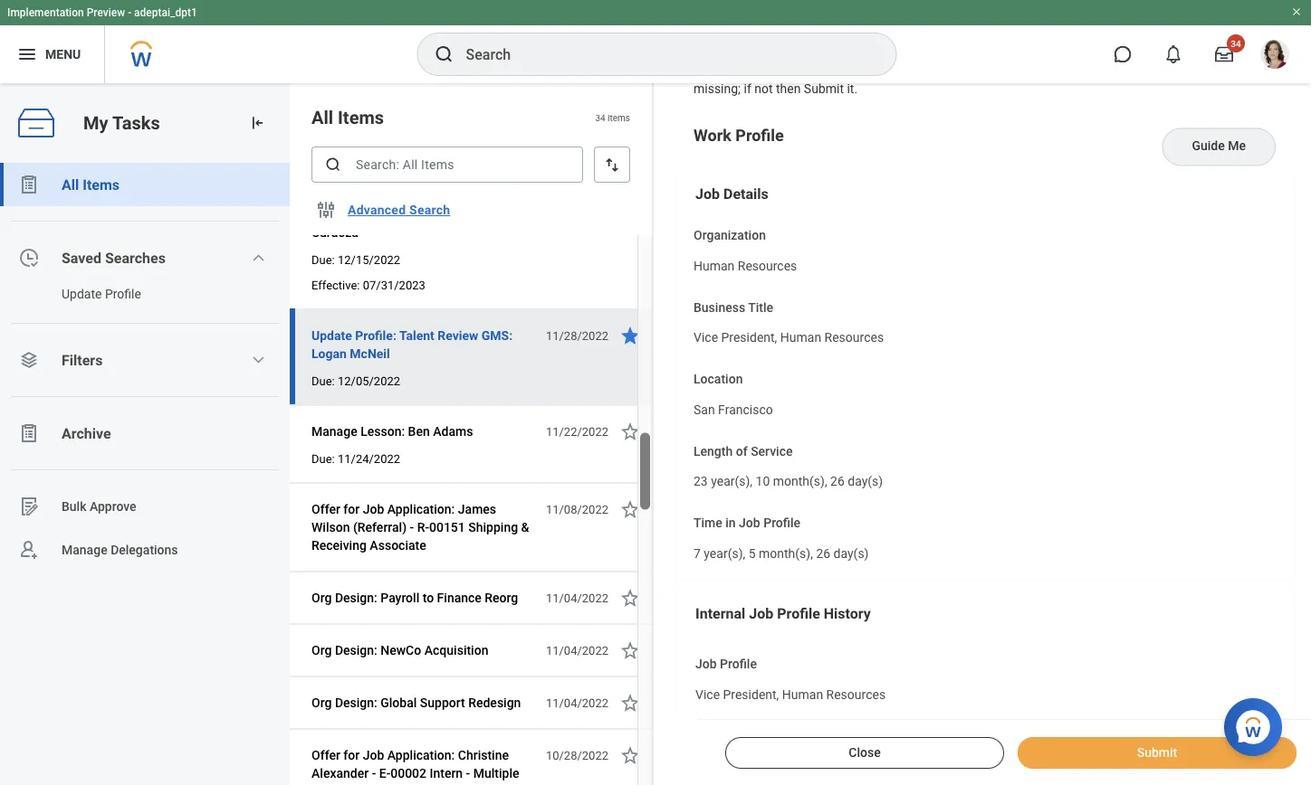 Task type: describe. For each thing, give the bounding box(es) containing it.
review
[[438, 328, 478, 343]]

star image for offer for job application: james wilson (referral) ‎- r-00151 shipping & receiving associate
[[619, 499, 641, 521]]

job inside the offer for job application: james wilson (referral) ‎- r-00151 shipping & receiving associate
[[363, 502, 384, 517]]

offer for job application: christine alexander ‎- e-00002 intern - multiple openings button
[[311, 745, 536, 786]]

notifications large image
[[1164, 45, 1182, 63]]

to inside org design: payroll to finance reorg button
[[423, 591, 434, 606]]

service
[[751, 444, 793, 459]]

12/05/2022
[[338, 374, 400, 388]]

time in job profile element
[[694, 536, 869, 563]]

2 11/04/2022 from the top
[[546, 644, 608, 658]]

advanced search
[[348, 203, 450, 218]]

0 horizontal spatial if
[[744, 82, 751, 97]]

mcneil
[[350, 346, 390, 361]]

offer for job application: christine alexander ‎- e-00002 intern - multiple openings
[[311, 748, 519, 786]]

&
[[521, 520, 529, 535]]

cardoza
[[311, 225, 358, 240]]

items inside item list element
[[338, 107, 384, 128]]

due: for update profile: talent review gms: logan mcneil
[[311, 374, 335, 388]]

manage for manage lesson: ben adams
[[311, 424, 357, 439]]

time
[[694, 516, 722, 531]]

mid
[[430, 207, 452, 222]]

list containing all items
[[0, 163, 290, 572]]

11/04/2022 for finance
[[546, 592, 608, 605]]

close
[[849, 746, 881, 761]]

lesson:
[[360, 424, 405, 439]]

00151
[[429, 520, 465, 535]]

all inside button
[[62, 176, 79, 193]]

2 horizontal spatial of
[[887, 64, 899, 79]]

newco
[[381, 643, 421, 658]]

filters
[[62, 352, 103, 369]]

5
[[749, 547, 756, 562]]

business title
[[694, 300, 773, 315]]

is
[[1232, 64, 1241, 79]]

intern
[[430, 766, 463, 781]]

11/04/2022 for redesign
[[546, 697, 608, 710]]

this
[[694, 64, 718, 79]]

org for org design: newco acquisition
[[311, 643, 332, 658]]

job right internal
[[749, 606, 773, 623]]

justify image
[[16, 43, 38, 65]]

profile inside job details element
[[763, 516, 800, 531]]

org for org design: payroll to finance reorg
[[311, 591, 332, 606]]

president, for business title element
[[721, 331, 777, 346]]

is a
[[721, 64, 740, 79]]

offer for job application: james wilson (referral) ‎- r-00151 shipping & receiving associate
[[311, 502, 529, 553]]

org design: global support redesign button
[[311, 693, 528, 714]]

profile left history
[[777, 606, 820, 623]]

clipboard image for archive
[[18, 423, 40, 445]]

job inside offer for job application: christine alexander ‎- e-00002 intern - multiple openings
[[363, 748, 384, 763]]

to inside "this is a collective summary of all of your talent information and an easy view to see if anything is missing; if not then submit it."
[[1132, 64, 1144, 79]]

internal job profile history element
[[675, 590, 1293, 786]]

item list element
[[290, 83, 654, 786]]

human for business title element
[[780, 331, 821, 346]]

clipboard image for all items
[[18, 174, 40, 196]]

for for alexander
[[343, 748, 360, 763]]

length of service element
[[694, 464, 883, 491]]

resources for business title element
[[824, 331, 884, 346]]

10/28/2022
[[546, 749, 608, 763]]

chevron down image for filters
[[251, 353, 266, 368]]

archive
[[62, 425, 111, 442]]

00002
[[390, 766, 426, 781]]

23
[[694, 475, 708, 490]]

due: for manage lesson: ben adams
[[311, 452, 335, 466]]

- inside offer for job application: christine alexander ‎- e-00002 intern - multiple openings
[[466, 766, 470, 781]]

34 button
[[1204, 34, 1245, 74]]

profile logan mcneil image
[[1260, 40, 1289, 73]]

collective summary
[[744, 64, 853, 79]]

update profile
[[62, 287, 141, 302]]

due: 12/05/2022
[[311, 374, 400, 388]]

saved
[[62, 249, 101, 267]]

submit inside "this is a collective summary of all of your talent information and an easy view to see if anything is missing; if not then submit it."
[[804, 82, 844, 97]]

search image inside the menu banner
[[433, 43, 455, 65]]

Search: All Items text field
[[311, 147, 583, 183]]

11/22/2022
[[546, 425, 608, 439]]

approve
[[90, 499, 136, 514]]

manager evaluation: mid year: maria cardoza button
[[311, 204, 536, 244]]

christine
[[458, 748, 509, 763]]

job left details
[[695, 186, 720, 203]]

length
[[694, 444, 733, 459]]

preview
[[87, 6, 125, 19]]

francisco
[[718, 403, 773, 418]]

2 star image from the top
[[619, 421, 641, 443]]

items
[[608, 112, 630, 123]]

manage delegations
[[62, 543, 178, 558]]

- inside the menu banner
[[128, 6, 131, 19]]

talent
[[399, 328, 434, 343]]

view
[[1104, 64, 1129, 79]]

finance
[[437, 591, 482, 606]]

menu button
[[0, 25, 104, 83]]

missing;
[[694, 82, 741, 97]]

application: for 00002
[[387, 748, 455, 763]]

search
[[409, 203, 450, 218]]

update profile: talent review gms: logan mcneil button
[[311, 325, 536, 365]]

1 horizontal spatial of
[[856, 64, 868, 79]]

day(s) for 7 year(s), 5 month(s), 26 day(s)
[[834, 547, 869, 562]]

month(s), for length of service
[[773, 475, 827, 490]]

length of service
[[694, 444, 793, 459]]

07/31/2023
[[363, 278, 425, 292]]

work profile
[[694, 127, 784, 146]]

all items button
[[0, 163, 290, 206]]

star image for offer for job application: christine alexander ‎- e-00002 intern - multiple openings
[[619, 745, 641, 767]]

openings
[[311, 785, 364, 786]]

org design: newco acquisition button
[[311, 640, 496, 662]]

advanced
[[348, 203, 406, 218]]

chevron down image for saved searches
[[251, 251, 266, 265]]

details
[[723, 186, 768, 203]]

close environment banner image
[[1291, 6, 1302, 17]]

saved searches button
[[0, 236, 290, 280]]

‎- inside the offer for job application: james wilson (referral) ‎- r-00151 shipping & receiving associate
[[410, 520, 414, 535]]

reorg
[[485, 591, 518, 606]]

34 items
[[595, 112, 630, 123]]

global
[[381, 696, 417, 711]]

manage lesson: ben adams button
[[311, 421, 480, 443]]

wilson
[[311, 520, 350, 535]]

time in job profile
[[694, 516, 800, 531]]

11/08/2022
[[546, 503, 608, 517]]

day(s) for 23 year(s), 10 month(s), 26 day(s)
[[848, 475, 883, 490]]

job profile
[[695, 657, 757, 672]]

advanced search button
[[340, 192, 457, 228]]

offer for offer for job application: christine alexander ‎- e-00002 intern - multiple openings
[[311, 748, 340, 763]]

year:
[[455, 207, 484, 222]]

redesign
[[468, 696, 521, 711]]

23 year(s), 10 month(s), 26 day(s)
[[694, 475, 883, 490]]

design: for global
[[335, 696, 377, 711]]

e-
[[379, 766, 390, 781]]

items inside button
[[83, 176, 120, 193]]

guide
[[1192, 139, 1225, 153]]

7 year(s), 5 month(s), 26 day(s)
[[694, 547, 869, 562]]

manage lesson: ben adams
[[311, 424, 473, 439]]

update profile: talent review gms: logan mcneil
[[311, 328, 513, 361]]



Task type: vqa. For each thing, say whether or not it's contained in the screenshot.
Consult on the left
no



Task type: locate. For each thing, give the bounding box(es) containing it.
0 vertical spatial update
[[62, 287, 102, 302]]

(referral)
[[353, 520, 407, 535]]

1 horizontal spatial ‎-
[[410, 520, 414, 535]]

2 star image from the top
[[619, 693, 641, 714]]

4 star image from the top
[[619, 588, 641, 609]]

2 chevron down image from the top
[[251, 353, 266, 368]]

all right transformation import icon
[[311, 107, 333, 128]]

34 up is
[[1231, 38, 1241, 49]]

1 chevron down image from the top
[[251, 251, 266, 265]]

1 vertical spatial design:
[[335, 643, 377, 658]]

org left newco
[[311, 643, 332, 658]]

2 for from the top
[[343, 748, 360, 763]]

chevron down image inside saved searches dropdown button
[[251, 251, 266, 265]]

profile up time in job profile element
[[763, 516, 800, 531]]

7
[[694, 547, 701, 562]]

2 clipboard image from the top
[[18, 423, 40, 445]]

design: left newco
[[335, 643, 377, 658]]

human inside organization element
[[694, 259, 735, 274]]

1 vertical spatial 26
[[816, 547, 830, 562]]

vice for business title element
[[694, 331, 718, 346]]

it.
[[847, 82, 858, 97]]

1 vertical spatial 11/04/2022
[[546, 644, 608, 658]]

34 for 34 items
[[595, 112, 605, 123]]

location element
[[694, 392, 773, 419]]

manage down bulk
[[62, 543, 107, 558]]

configure image
[[315, 199, 337, 221]]

day(s) inside length of service element
[[848, 475, 883, 490]]

job up e-
[[363, 748, 384, 763]]

0 vertical spatial year(s),
[[711, 475, 753, 490]]

‎- left e-
[[372, 766, 376, 781]]

0 vertical spatial all items
[[311, 107, 384, 128]]

year(s), right 7
[[704, 547, 745, 562]]

month(s), right the 10 at right
[[773, 475, 827, 490]]

1 horizontal spatial if
[[1170, 64, 1177, 79]]

offer up wilson
[[311, 502, 340, 517]]

Search Workday  search field
[[466, 34, 859, 74]]

design: left 'payroll'
[[335, 591, 377, 606]]

search image inside item list element
[[324, 156, 342, 174]]

26 for time in job profile
[[816, 547, 830, 562]]

easy
[[1074, 64, 1101, 79]]

0 vertical spatial human
[[694, 259, 735, 274]]

adams
[[433, 424, 473, 439]]

offer
[[311, 502, 340, 517], [311, 748, 340, 763]]

manage inside my tasks element
[[62, 543, 107, 558]]

year(s), inside time in job profile element
[[704, 547, 745, 562]]

manager evaluation: mid year: maria cardoza
[[311, 207, 519, 240]]

logan
[[311, 346, 347, 361]]

human
[[694, 259, 735, 274], [780, 331, 821, 346], [782, 689, 823, 704]]

26
[[830, 475, 845, 490], [816, 547, 830, 562]]

1 due: from the top
[[311, 253, 335, 267]]

org design: payroll to finance reorg
[[311, 591, 518, 606]]

clipboard image up the clock check image
[[18, 174, 40, 196]]

due: 12/15/2022
[[311, 253, 400, 267]]

1 vertical spatial if
[[744, 82, 751, 97]]

day(s) inside time in job profile element
[[834, 547, 869, 562]]

0 vertical spatial 26
[[830, 475, 845, 490]]

2 due: from the top
[[311, 374, 335, 388]]

sort image
[[603, 156, 621, 174]]

filters button
[[0, 339, 290, 382]]

month(s),
[[773, 475, 827, 490], [759, 547, 813, 562]]

profile for work profile
[[735, 127, 784, 146]]

1 vertical spatial to
[[423, 591, 434, 606]]

org for org design: global support redesign
[[311, 696, 332, 711]]

resources for vice president, human resources text box
[[826, 689, 886, 704]]

month(s), inside time in job profile element
[[759, 547, 813, 562]]

vice president, human resources inside job details element
[[694, 331, 884, 346]]

1 vertical spatial month(s),
[[759, 547, 813, 562]]

update for update profile
[[62, 287, 102, 302]]

implementation preview -   adeptai_dpt1
[[7, 6, 197, 19]]

vice president, human resources inside internal job profile history "element"
[[695, 689, 886, 704]]

business title element
[[694, 320, 884, 347]]

application: up 00002
[[387, 748, 455, 763]]

profile down the not
[[735, 127, 784, 146]]

clipboard image left archive
[[18, 423, 40, 445]]

1 vertical spatial offer
[[311, 748, 340, 763]]

0 vertical spatial due:
[[311, 253, 335, 267]]

all items inside button
[[62, 176, 120, 193]]

0 vertical spatial vice
[[694, 331, 718, 346]]

- right intern
[[466, 766, 470, 781]]

1 vertical spatial application:
[[387, 748, 455, 763]]

0 horizontal spatial submit
[[804, 82, 844, 97]]

saved searches
[[62, 249, 166, 267]]

vice for vice president, human resources text box
[[695, 689, 720, 704]]

0 vertical spatial star image
[[619, 640, 641, 662]]

org up alexander
[[311, 696, 332, 711]]

3 design: from the top
[[335, 696, 377, 711]]

vice president, human resources down title
[[694, 331, 884, 346]]

0 horizontal spatial search image
[[324, 156, 342, 174]]

ben
[[408, 424, 430, 439]]

1 horizontal spatial update
[[311, 328, 352, 343]]

vice president, human resources down job profile at the right
[[695, 689, 886, 704]]

34 left items
[[595, 112, 605, 123]]

design: left global
[[335, 696, 377, 711]]

0 vertical spatial search image
[[433, 43, 455, 65]]

all items inside item list element
[[311, 107, 384, 128]]

application: inside offer for job application: christine alexander ‎- e-00002 intern - multiple openings
[[387, 748, 455, 763]]

1 vertical spatial update
[[311, 328, 352, 343]]

0 horizontal spatial all
[[62, 176, 79, 193]]

application: inside the offer for job application: james wilson (referral) ‎- r-00151 shipping & receiving associate
[[387, 502, 455, 517]]

0 horizontal spatial of
[[736, 444, 748, 459]]

0 vertical spatial 34
[[1231, 38, 1241, 49]]

1 vertical spatial manage
[[62, 543, 107, 558]]

user plus image
[[18, 540, 40, 561]]

rename image
[[18, 496, 40, 518]]

chevron down image inside filters dropdown button
[[251, 353, 266, 368]]

1 vertical spatial search image
[[324, 156, 342, 174]]

chevron down image
[[251, 251, 266, 265], [251, 353, 266, 368]]

star image
[[619, 640, 641, 662], [619, 693, 641, 714]]

2 vertical spatial human
[[782, 689, 823, 704]]

guide me
[[1192, 139, 1246, 153]]

design: inside org design: global support redesign button
[[335, 696, 377, 711]]

0 vertical spatial manage
[[311, 424, 357, 439]]

26 inside time in job profile element
[[816, 547, 830, 562]]

star image
[[619, 325, 641, 347], [619, 421, 641, 443], [619, 499, 641, 521], [619, 588, 641, 609], [619, 745, 641, 767]]

0 horizontal spatial 34
[[595, 112, 605, 123]]

1 vertical spatial all
[[62, 176, 79, 193]]

if
[[1170, 64, 1177, 79], [744, 82, 751, 97]]

1 star image from the top
[[619, 640, 641, 662]]

bulk
[[62, 499, 86, 514]]

bulk approve
[[62, 499, 136, 514]]

if left the not
[[744, 82, 751, 97]]

26 up history
[[816, 547, 830, 562]]

star image for org design: global support redesign
[[619, 693, 641, 714]]

month(s), right 5
[[759, 547, 813, 562]]

update inside update profile: talent review gms: logan mcneil
[[311, 328, 352, 343]]

year(s), inside length of service element
[[711, 475, 753, 490]]

due: 11/24/2022
[[311, 452, 400, 466]]

archive button
[[0, 412, 290, 455]]

support
[[420, 696, 465, 711]]

11/24/2022
[[338, 452, 400, 466]]

receiving
[[311, 538, 367, 553]]

profile
[[735, 127, 784, 146], [105, 287, 141, 302], [763, 516, 800, 531], [777, 606, 820, 623], [720, 657, 757, 672]]

vice president, human resources for vice president, human resources text box
[[695, 689, 886, 704]]

due: down logan
[[311, 374, 335, 388]]

1 star image from the top
[[619, 325, 641, 347]]

job right in
[[739, 516, 760, 531]]

location
[[694, 372, 743, 387]]

1 offer from the top
[[311, 502, 340, 517]]

1 horizontal spatial 34
[[1231, 38, 1241, 49]]

search image
[[433, 43, 455, 65], [324, 156, 342, 174]]

effective:
[[311, 278, 360, 292]]

34 inside 34 button
[[1231, 38, 1241, 49]]

year(s), for length
[[711, 475, 753, 490]]

submit button
[[1018, 738, 1297, 770]]

year(s), for time
[[704, 547, 745, 562]]

president, for vice president, human resources text box
[[723, 689, 779, 704]]

1 horizontal spatial -
[[466, 766, 470, 781]]

2 design: from the top
[[335, 643, 377, 658]]

month(s), inside length of service element
[[773, 475, 827, 490]]

0 vertical spatial offer
[[311, 502, 340, 517]]

payroll
[[381, 591, 419, 606]]

clipboard image inside "all items" button
[[18, 174, 40, 196]]

job details element
[[675, 170, 1293, 581]]

10
[[756, 475, 770, 490]]

transformation import image
[[248, 114, 266, 132]]

1 horizontal spatial to
[[1132, 64, 1144, 79]]

‎- inside offer for job application: christine alexander ‎- e-00002 intern - multiple openings
[[372, 766, 376, 781]]

0 vertical spatial items
[[338, 107, 384, 128]]

1 vertical spatial day(s)
[[834, 547, 869, 562]]

1 vertical spatial human
[[780, 331, 821, 346]]

manage for manage delegations
[[62, 543, 107, 558]]

maria
[[487, 207, 519, 222]]

manage delegations link
[[0, 529, 290, 572]]

Vice President, Human Resources text field
[[695, 678, 886, 709]]

of left the all on the right top
[[856, 64, 868, 79]]

0 vertical spatial to
[[1132, 64, 1144, 79]]

3 11/04/2022 from the top
[[546, 697, 608, 710]]

12/15/2022
[[338, 253, 400, 267]]

star image for org design: payroll to finance reorg
[[619, 588, 641, 609]]

work
[[694, 127, 731, 146]]

11/28/2022
[[546, 329, 608, 343]]

my tasks
[[83, 112, 160, 134]]

vice inside business title element
[[694, 331, 718, 346]]

due: up effective:
[[311, 253, 335, 267]]

2 vertical spatial 11/04/2022
[[546, 697, 608, 710]]

perspective image
[[18, 349, 40, 371]]

2 org from the top
[[311, 643, 332, 658]]

to right 'payroll'
[[423, 591, 434, 606]]

multiple
[[473, 766, 519, 781]]

1 vertical spatial resources
[[824, 331, 884, 346]]

submit inside button
[[1137, 746, 1177, 761]]

update down saved
[[62, 287, 102, 302]]

0 vertical spatial month(s),
[[773, 475, 827, 490]]

president,
[[721, 331, 777, 346], [723, 689, 779, 704]]

searches
[[105, 249, 166, 267]]

vice down business
[[694, 331, 718, 346]]

0 horizontal spatial update
[[62, 287, 102, 302]]

3 due: from the top
[[311, 452, 335, 466]]

to left see
[[1132, 64, 1144, 79]]

3 star image from the top
[[619, 499, 641, 521]]

for up alexander
[[343, 748, 360, 763]]

1 vertical spatial star image
[[619, 693, 641, 714]]

26 for length of service
[[830, 475, 845, 490]]

profile for update profile
[[105, 287, 141, 302]]

delegations
[[111, 543, 178, 558]]

job up (referral)
[[363, 502, 384, 517]]

1 horizontal spatial items
[[338, 107, 384, 128]]

2 offer from the top
[[311, 748, 340, 763]]

0 horizontal spatial all items
[[62, 176, 120, 193]]

0 vertical spatial design:
[[335, 591, 377, 606]]

0 vertical spatial resources
[[738, 259, 797, 274]]

-
[[128, 6, 131, 19], [466, 766, 470, 781]]

profile down internal
[[720, 657, 757, 672]]

internal job profile history
[[695, 606, 871, 623]]

1 vertical spatial for
[[343, 748, 360, 763]]

president, inside business title element
[[721, 331, 777, 346]]

resources inside organization element
[[738, 259, 797, 274]]

1 11/04/2022 from the top
[[546, 592, 608, 605]]

human for vice president, human resources text box
[[782, 689, 823, 704]]

0 vertical spatial vice president, human resources
[[694, 331, 884, 346]]

job down internal
[[695, 657, 717, 672]]

manage
[[311, 424, 357, 439], [62, 543, 107, 558]]

clipboard image
[[18, 174, 40, 196], [18, 423, 40, 445]]

job
[[695, 186, 720, 203], [363, 502, 384, 517], [739, 516, 760, 531], [749, 606, 773, 623], [695, 657, 717, 672], [363, 748, 384, 763]]

offer for job application: james wilson (referral) ‎- r-00151 shipping & receiving associate button
[[311, 499, 536, 557]]

1 vertical spatial year(s),
[[704, 547, 745, 562]]

organization element
[[694, 248, 797, 275]]

due: left "11/24/2022"
[[311, 452, 335, 466]]

application: up r-
[[387, 502, 455, 517]]

job profile element
[[695, 677, 886, 710]]

month(s), for time in job profile
[[759, 547, 813, 562]]

human inside vice president, human resources text box
[[782, 689, 823, 704]]

1 vertical spatial president,
[[723, 689, 779, 704]]

1 vertical spatial items
[[83, 176, 120, 193]]

submit
[[804, 82, 844, 97], [1137, 746, 1177, 761]]

26 inside length of service element
[[830, 475, 845, 490]]

resources inside text box
[[826, 689, 886, 704]]

for up wilson
[[343, 502, 360, 517]]

1 horizontal spatial all items
[[311, 107, 384, 128]]

1 vertical spatial clipboard image
[[18, 423, 40, 445]]

0 vertical spatial org
[[311, 591, 332, 606]]

0 vertical spatial for
[[343, 502, 360, 517]]

profile for job profile
[[720, 657, 757, 672]]

2 vertical spatial org
[[311, 696, 332, 711]]

manage inside button
[[311, 424, 357, 439]]

design: for payroll
[[335, 591, 377, 606]]

offer inside the offer for job application: james wilson (referral) ‎- r-00151 shipping & receiving associate
[[311, 502, 340, 517]]

for for wilson
[[343, 502, 360, 517]]

work profile region
[[675, 125, 1293, 786]]

1 vertical spatial all items
[[62, 176, 120, 193]]

‎-
[[410, 520, 414, 535], [372, 766, 376, 781]]

3 org from the top
[[311, 696, 332, 711]]

0 vertical spatial submit
[[804, 82, 844, 97]]

34 inside item list element
[[595, 112, 605, 123]]

0 vertical spatial clipboard image
[[18, 174, 40, 196]]

update up logan
[[311, 328, 352, 343]]

2 vertical spatial resources
[[826, 689, 886, 704]]

not
[[754, 82, 773, 97]]

application:
[[387, 502, 455, 517], [387, 748, 455, 763]]

year(s), right 23
[[711, 475, 753, 490]]

this is a collective summary of all of your talent information and an easy view to see if anything is missing; if not then submit it.
[[694, 64, 1245, 97]]

34 for 34
[[1231, 38, 1241, 49]]

for inside the offer for job application: james wilson (referral) ‎- r-00151 shipping & receiving associate
[[343, 502, 360, 517]]

implementation
[[7, 6, 84, 19]]

profile inside 'button'
[[105, 287, 141, 302]]

5 star image from the top
[[619, 745, 641, 767]]

1 application: from the top
[[387, 502, 455, 517]]

associate
[[370, 538, 426, 553]]

design: inside org design: newco acquisition button
[[335, 643, 377, 658]]

adeptai_dpt1
[[134, 6, 197, 19]]

history
[[824, 606, 871, 623]]

then
[[776, 82, 801, 97]]

vice down job profile at the right
[[695, 689, 720, 704]]

all
[[871, 64, 884, 79]]

1 clipboard image from the top
[[18, 174, 40, 196]]

0 vertical spatial chevron down image
[[251, 251, 266, 265]]

0 vertical spatial 11/04/2022
[[546, 592, 608, 605]]

offer up alexander
[[311, 748, 340, 763]]

vice president, human resources for business title element
[[694, 331, 884, 346]]

clock check image
[[18, 247, 40, 269]]

list
[[0, 163, 290, 572]]

1 horizontal spatial manage
[[311, 424, 357, 439]]

president, down title
[[721, 331, 777, 346]]

president, inside text box
[[723, 689, 779, 704]]

title
[[748, 300, 773, 315]]

2 application: from the top
[[387, 748, 455, 763]]

all inside item list element
[[311, 107, 333, 128]]

all items
[[311, 107, 384, 128], [62, 176, 120, 193]]

design: for newco
[[335, 643, 377, 658]]

0 vertical spatial president,
[[721, 331, 777, 346]]

1 for from the top
[[343, 502, 360, 517]]

star image for org design: newco acquisition
[[619, 640, 641, 662]]

1 org from the top
[[311, 591, 332, 606]]

of right length
[[736, 444, 748, 459]]

update inside 'button'
[[62, 287, 102, 302]]

0 vertical spatial application:
[[387, 502, 455, 517]]

bulk approve link
[[0, 485, 290, 529]]

gms:
[[482, 328, 513, 343]]

clipboard image inside archive button
[[18, 423, 40, 445]]

0 horizontal spatial -
[[128, 6, 131, 19]]

1 vertical spatial submit
[[1137, 746, 1177, 761]]

- right preview
[[128, 6, 131, 19]]

0 vertical spatial -
[[128, 6, 131, 19]]

resources inside business title element
[[824, 331, 884, 346]]

1 horizontal spatial search image
[[433, 43, 455, 65]]

acquisition
[[424, 643, 488, 658]]

1 vertical spatial vice
[[695, 689, 720, 704]]

profile down saved searches
[[105, 287, 141, 302]]

1 vertical spatial ‎-
[[372, 766, 376, 781]]

update for update profile: talent review gms: logan mcneil
[[311, 328, 352, 343]]

menu banner
[[0, 0, 1311, 83]]

0 vertical spatial day(s)
[[848, 475, 883, 490]]

design: inside org design: payroll to finance reorg button
[[335, 591, 377, 606]]

11/04/2022
[[546, 592, 608, 605], [546, 644, 608, 658], [546, 697, 608, 710]]

my tasks element
[[0, 83, 290, 786]]

0 horizontal spatial items
[[83, 176, 120, 193]]

of inside job details element
[[736, 444, 748, 459]]

for inside offer for job application: christine alexander ‎- e-00002 intern - multiple openings
[[343, 748, 360, 763]]

1 vertical spatial vice president, human resources
[[695, 689, 886, 704]]

0 horizontal spatial to
[[423, 591, 434, 606]]

2 vertical spatial due:
[[311, 452, 335, 466]]

me
[[1228, 139, 1246, 153]]

offer inside offer for job application: christine alexander ‎- e-00002 intern - multiple openings
[[311, 748, 340, 763]]

to
[[1132, 64, 1144, 79], [423, 591, 434, 606]]

1 vertical spatial -
[[466, 766, 470, 781]]

vice inside vice president, human resources text box
[[695, 689, 720, 704]]

0 horizontal spatial ‎-
[[372, 766, 376, 781]]

1 vertical spatial due:
[[311, 374, 335, 388]]

0 vertical spatial if
[[1170, 64, 1177, 79]]

1 vertical spatial chevron down image
[[251, 353, 266, 368]]

org down receiving
[[311, 591, 332, 606]]

president, down job profile at the right
[[723, 689, 779, 704]]

offer for offer for job application: james wilson (referral) ‎- r-00151 shipping & receiving associate
[[311, 502, 340, 517]]

1 horizontal spatial all
[[311, 107, 333, 128]]

34
[[1231, 38, 1241, 49], [595, 112, 605, 123]]

‎- left r-
[[410, 520, 414, 535]]

if right see
[[1170, 64, 1177, 79]]

human inside business title element
[[780, 331, 821, 346]]

vice president, human resources
[[694, 331, 884, 346], [695, 689, 886, 704]]

of right the all on the right top
[[887, 64, 899, 79]]

2 vertical spatial design:
[[335, 696, 377, 711]]

1 vertical spatial org
[[311, 643, 332, 658]]

organization
[[694, 228, 766, 243]]

26 right the 10 at right
[[830, 475, 845, 490]]

all up saved
[[62, 176, 79, 193]]

1 design: from the top
[[335, 591, 377, 606]]

0 vertical spatial all
[[311, 107, 333, 128]]

application: for r-
[[387, 502, 455, 517]]

inbox large image
[[1215, 45, 1233, 63]]

guide me button
[[1163, 130, 1275, 166]]

vice
[[694, 331, 718, 346], [695, 689, 720, 704]]

0 vertical spatial ‎-
[[410, 520, 414, 535]]

0 horizontal spatial manage
[[62, 543, 107, 558]]

1 horizontal spatial submit
[[1137, 746, 1177, 761]]

effective: 07/31/2023
[[311, 278, 425, 292]]

manage up due: 11/24/2022
[[311, 424, 357, 439]]

1 vertical spatial 34
[[595, 112, 605, 123]]



